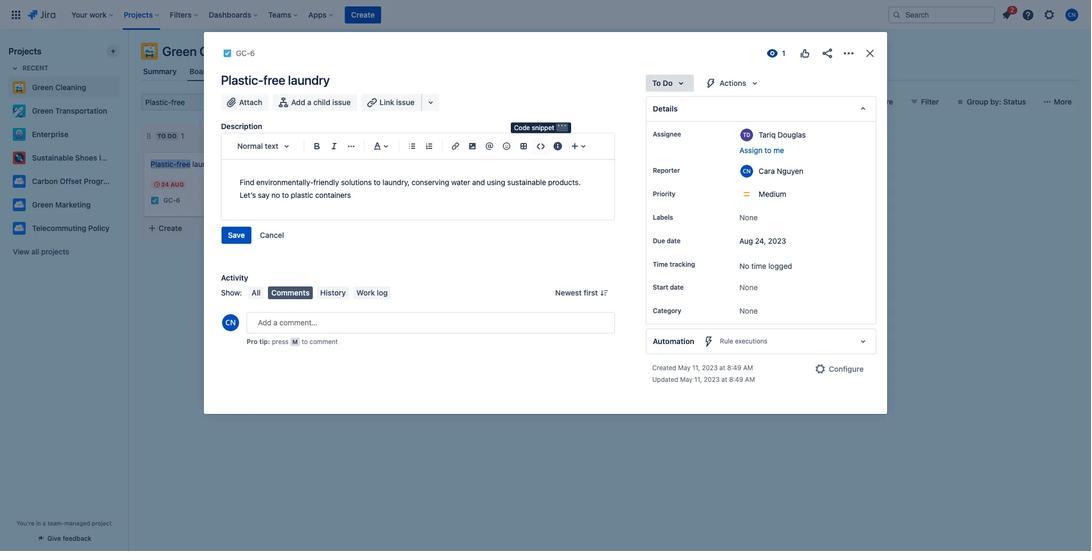 Task type: locate. For each thing, give the bounding box(es) containing it.
gc-6 link down the 24 aug
[[163, 196, 180, 205]]

assign to me button
[[740, 145, 865, 156]]

1 horizontal spatial laundry
[[288, 73, 330, 88]]

douglas
[[778, 130, 806, 139]]

you're
[[17, 520, 34, 527]]

to right no
[[282, 191, 289, 200]]

1 issue from the left
[[332, 98, 351, 107]]

bullet list ⌘⇧8 image
[[406, 140, 419, 153]]

0 horizontal spatial green cleaning
[[32, 83, 86, 92]]

11,
[[692, 364, 700, 372], [694, 376, 702, 384]]

telecommuting policy link
[[9, 218, 115, 239]]

cancel
[[260, 231, 284, 240]]

details element
[[646, 96, 877, 122]]

1 vertical spatial at
[[722, 376, 727, 384]]

0 horizontal spatial 0
[[353, 131, 358, 140]]

plastic- up attach button on the top
[[221, 73, 263, 88]]

cleaning up list
[[200, 44, 250, 59]]

done
[[459, 132, 476, 139]]

do left 1
[[167, 132, 177, 139]]

1 vertical spatial task image
[[151, 196, 159, 205]]

0 horizontal spatial 6
[[176, 197, 180, 205]]

1 horizontal spatial aug
[[740, 236, 753, 246]]

to do
[[652, 78, 673, 88]]

to left laundry,
[[374, 178, 381, 187]]

plastic-free laundry up the 24 aug
[[151, 160, 218, 169]]

green down carbon
[[32, 200, 53, 209]]

0 horizontal spatial aug
[[171, 181, 184, 188]]

1 vertical spatial plastic-free laundry
[[151, 160, 218, 169]]

gc- for left gc-6 link
[[163, 197, 176, 205]]

1 vertical spatial may
[[680, 376, 693, 384]]

1 vertical spatial laundry
[[192, 160, 218, 169]]

Search board text field
[[142, 94, 223, 109]]

do inside dropdown button
[[663, 78, 673, 88]]

create button
[[345, 6, 381, 23], [141, 219, 286, 238]]

1 horizontal spatial green cleaning
[[162, 44, 250, 59]]

add
[[291, 98, 305, 107]]

green down recent
[[32, 83, 53, 92]]

gc-6 down the 24 aug
[[163, 197, 180, 205]]

tooltip containing code snippet
[[511, 123, 571, 133]]

0 horizontal spatial laundry
[[192, 160, 218, 169]]

0 vertical spatial laundry
[[288, 73, 330, 88]]

plastic-free laundry inside dialog
[[221, 73, 330, 88]]

2023 right 24,
[[768, 236, 786, 246]]

0 vertical spatial task image
[[223, 49, 232, 58]]

time tracking
[[653, 261, 695, 269]]

0 vertical spatial to
[[652, 78, 661, 88]]

to left 1
[[157, 132, 166, 139]]

to inside button
[[765, 146, 772, 155]]

0 horizontal spatial plastic-free laundry
[[151, 160, 218, 169]]

0 horizontal spatial cleaning
[[55, 83, 86, 92]]

at
[[720, 364, 725, 372], [722, 376, 727, 384]]

cancel button
[[253, 227, 291, 244]]

do for to do 1
[[167, 132, 177, 139]]

2023 right created
[[702, 364, 718, 372]]

1 vertical spatial gc-
[[163, 197, 176, 205]]

attach
[[239, 98, 262, 107]]

to inside to do dropdown button
[[652, 78, 661, 88]]

tariq
[[759, 130, 776, 139]]

gc- left copy link to issue image
[[236, 49, 250, 58]]

may right created
[[678, 364, 691, 372]]

projects
[[9, 46, 41, 56]]

1 horizontal spatial gc-6
[[236, 49, 255, 58]]

3 none from the top
[[740, 307, 758, 316]]

create button inside primary element
[[345, 6, 381, 23]]

create inside primary element
[[351, 10, 375, 19]]

done 0
[[459, 131, 485, 140]]

in
[[36, 520, 41, 527]]

aug
[[171, 181, 184, 188], [740, 236, 753, 246]]

6 up calendar at the left
[[250, 49, 255, 58]]

0 horizontal spatial gc-6
[[163, 197, 180, 205]]

code snippet image
[[534, 140, 547, 153]]

tariq douglas image
[[265, 93, 282, 111], [263, 194, 275, 207]]

1 horizontal spatial cleaning
[[200, 44, 250, 59]]

pro
[[247, 338, 258, 346]]

24 august 2023 image
[[153, 180, 161, 189], [153, 180, 161, 189]]

cara nguyen
[[759, 166, 803, 175]]

details
[[653, 104, 678, 113]]

0 horizontal spatial issue
[[332, 98, 351, 107]]

free
[[263, 73, 285, 88], [177, 160, 190, 169]]

plastic-free laundry up the payton hansen icon
[[221, 73, 330, 88]]

all button
[[248, 287, 264, 299]]

1 horizontal spatial a
[[307, 98, 311, 107]]

gc- inside plastic-free laundry dialog
[[236, 49, 250, 58]]

1 vertical spatial free
[[177, 160, 190, 169]]

0 horizontal spatial to
[[157, 132, 166, 139]]

no time logged
[[740, 262, 792, 271]]

Search field
[[888, 6, 995, 23]]

plastic- up 24
[[151, 160, 177, 169]]

reporter pin to top. only you can see pinned fields. image
[[682, 167, 691, 175]]

tariq douglas
[[759, 130, 806, 139]]

```
[[557, 124, 567, 132]]

green marketing link
[[9, 194, 115, 216]]

gc-
[[236, 49, 250, 58], [163, 197, 176, 205]]

work log button
[[353, 287, 391, 299]]

green cleaning up green transportation link
[[32, 83, 86, 92]]

none for labels
[[740, 213, 758, 222]]

11, right updated
[[694, 376, 702, 384]]

0 horizontal spatial gc-6 link
[[163, 196, 180, 205]]

do inside the to do 1
[[167, 132, 177, 139]]

gc-6 for left gc-6 link
[[163, 197, 180, 205]]

0 vertical spatial none
[[740, 213, 758, 222]]

1 vertical spatial aug
[[740, 236, 753, 246]]

solutions
[[341, 178, 372, 187]]

0 vertical spatial a
[[307, 98, 311, 107]]

1
[[181, 131, 184, 140]]

2023 right updated
[[704, 376, 720, 384]]

actions
[[720, 78, 746, 88]]

do for to do
[[663, 78, 673, 88]]

tab list
[[135, 62, 1085, 81]]

me
[[774, 146, 784, 155]]

1 horizontal spatial 0
[[480, 131, 485, 140]]

1 horizontal spatial gc-6 link
[[236, 47, 255, 60]]

1 vertical spatial to
[[157, 132, 166, 139]]

add a child issue button
[[273, 94, 357, 111]]

0 vertical spatial plastic-
[[221, 73, 263, 88]]

create banner
[[0, 0, 1091, 30]]

1 horizontal spatial plastic-
[[221, 73, 263, 88]]

0 vertical spatial do
[[663, 78, 673, 88]]

sustainable
[[32, 153, 73, 162]]

created
[[652, 364, 676, 372]]

0 vertical spatial tariq douglas image
[[265, 93, 282, 111]]

gc-6 inside plastic-free laundry dialog
[[236, 49, 255, 58]]

to right m
[[302, 338, 308, 346]]

assign
[[740, 146, 763, 155]]

due date pin to top. only you can see pinned fields. image
[[683, 237, 691, 246]]

water
[[451, 178, 470, 187]]

0 right add image, video, or file
[[480, 131, 485, 140]]

none for start date
[[740, 283, 758, 292]]

0 vertical spatial gc-
[[236, 49, 250, 58]]

0 vertical spatial 6
[[250, 49, 255, 58]]

gc- down the 24 aug
[[163, 197, 176, 205]]

to for to do
[[652, 78, 661, 88]]

issue right child
[[332, 98, 351, 107]]

11, right created
[[692, 364, 700, 372]]

to left me
[[765, 146, 772, 155]]

aug left 24,
[[740, 236, 753, 246]]

tooltip
[[511, 123, 571, 133]]

menu bar containing all
[[246, 287, 393, 299]]

green marketing
[[32, 200, 91, 209]]

2 vertical spatial none
[[740, 307, 758, 316]]

green up enterprise
[[32, 106, 53, 115]]

telecommuting
[[32, 224, 86, 233]]

1 vertical spatial create button
[[141, 219, 286, 238]]

8:49 down rule executions
[[729, 376, 743, 384]]

0 vertical spatial green cleaning
[[162, 44, 250, 59]]

8:49 down rule at right bottom
[[727, 364, 741, 372]]

free up the 24 aug
[[177, 160, 190, 169]]

mention image
[[483, 140, 496, 153]]

Add a comment… field
[[247, 312, 615, 334]]

free up the payton hansen icon
[[263, 73, 285, 88]]

no
[[740, 262, 749, 271]]

list link
[[221, 62, 238, 81]]

0 vertical spatial plastic-free laundry
[[221, 73, 330, 88]]

1 horizontal spatial plastic-free laundry
[[221, 73, 330, 88]]

1 horizontal spatial 6
[[250, 49, 255, 58]]

press
[[272, 338, 289, 346]]

none
[[740, 213, 758, 222], [740, 283, 758, 292], [740, 307, 758, 316]]

none up executions
[[740, 307, 758, 316]]

task image
[[223, 49, 232, 58], [151, 196, 159, 205]]

show:
[[221, 288, 242, 297]]

say
[[258, 191, 270, 200]]

0 vertical spatial gc-6
[[236, 49, 255, 58]]

labels
[[653, 214, 673, 222]]

calendar link
[[247, 62, 283, 81]]

menu bar
[[246, 287, 393, 299]]

0 vertical spatial gc-6 link
[[236, 47, 255, 60]]

tariq douglas image right attach
[[265, 93, 282, 111]]

history
[[320, 288, 346, 297]]

none up 24,
[[740, 213, 758, 222]]

0 vertical spatial 2023
[[768, 236, 786, 246]]

transportation
[[55, 106, 107, 115]]

2 none from the top
[[740, 283, 758, 292]]

plastic
[[291, 191, 313, 200]]

italic ⌘i image
[[328, 140, 341, 153]]

link issue button
[[361, 94, 422, 111]]

using
[[487, 178, 505, 187]]

1 vertical spatial do
[[167, 132, 177, 139]]

carbon
[[32, 177, 58, 186]]

issue right link
[[396, 98, 415, 107]]

laundry
[[288, 73, 330, 88], [192, 160, 218, 169]]

1 vertical spatial none
[[740, 283, 758, 292]]

cleaning up green transportation
[[55, 83, 86, 92]]

do up details
[[663, 78, 673, 88]]

date left due date pin to top. only you can see pinned fields. icon
[[667, 237, 681, 245]]

6 down the 24 aug
[[176, 197, 180, 205]]

0 vertical spatial free
[[263, 73, 285, 88]]

executions
[[735, 338, 768, 346]]

1 horizontal spatial create
[[351, 10, 375, 19]]

1 horizontal spatial free
[[263, 73, 285, 88]]

aug right 24
[[171, 181, 184, 188]]

bold ⌘b image
[[311, 140, 324, 153]]

green cleaning up board
[[162, 44, 250, 59]]

table image
[[517, 140, 530, 153]]

all
[[31, 247, 39, 256]]

1 vertical spatial gc-6
[[163, 197, 180, 205]]

plastic-
[[221, 73, 263, 88], [151, 160, 177, 169]]

date right start
[[670, 284, 684, 292]]

1 vertical spatial plastic-
[[151, 160, 177, 169]]

may right updated
[[680, 376, 693, 384]]

medium
[[759, 190, 786, 199]]

1 vertical spatial gc-6 link
[[163, 196, 180, 205]]

a right in
[[43, 520, 46, 527]]

1 vertical spatial date
[[670, 284, 684, 292]]

gc-6 link up list
[[236, 47, 255, 60]]

1 none from the top
[[740, 213, 758, 222]]

0 vertical spatial am
[[743, 364, 753, 372]]

marketing
[[55, 200, 91, 209]]

1 horizontal spatial create button
[[345, 6, 381, 23]]

time
[[653, 261, 668, 269]]

0 vertical spatial date
[[667, 237, 681, 245]]

0 horizontal spatial a
[[43, 520, 46, 527]]

1 horizontal spatial do
[[663, 78, 673, 88]]

more formatting image
[[345, 140, 358, 153]]

1 horizontal spatial gc-
[[236, 49, 250, 58]]

0 right progress
[[353, 131, 358, 140]]

a right add
[[307, 98, 311, 107]]

1 horizontal spatial issue
[[396, 98, 415, 107]]

list
[[223, 67, 236, 76]]

0 horizontal spatial create
[[159, 224, 182, 233]]

do
[[663, 78, 673, 88], [167, 132, 177, 139]]

2 0 from the left
[[480, 131, 485, 140]]

to inside the to do 1
[[157, 132, 166, 139]]

green transportation link
[[9, 100, 115, 122]]

none down the no
[[740, 283, 758, 292]]

green for green cleaning link
[[32, 83, 53, 92]]

shoes
[[75, 153, 97, 162]]

to up details
[[652, 78, 661, 88]]

0 horizontal spatial gc-
[[163, 197, 176, 205]]

0 vertical spatial create button
[[345, 6, 381, 23]]

2 vertical spatial 2023
[[704, 376, 720, 384]]

green transportation
[[32, 106, 107, 115]]

jira image
[[28, 8, 55, 21], [28, 8, 55, 21]]

0 horizontal spatial do
[[167, 132, 177, 139]]

share image
[[821, 47, 834, 60]]

clear image
[[224, 98, 233, 106]]

tariq douglas image right "medium" icon
[[263, 194, 275, 207]]

1 vertical spatial create
[[159, 224, 182, 233]]

feedback
[[63, 535, 91, 543]]

green cleaning
[[162, 44, 250, 59], [32, 83, 86, 92]]

green for green transportation link
[[32, 106, 53, 115]]

description
[[221, 122, 262, 131]]

m
[[292, 338, 298, 345]]

enterprise link
[[9, 124, 115, 145]]

automation element
[[646, 329, 877, 355]]

history button
[[317, 287, 349, 299]]

gc-6 up list
[[236, 49, 255, 58]]

time
[[751, 262, 766, 271]]

0 vertical spatial create
[[351, 10, 375, 19]]

snippet
[[532, 124, 554, 132]]

comment
[[310, 338, 338, 346]]

1 horizontal spatial to
[[652, 78, 661, 88]]

1 vertical spatial tariq douglas image
[[263, 194, 275, 207]]



Task type: vqa. For each thing, say whether or not it's contained in the screenshot.
Add a child issue button
yes



Task type: describe. For each thing, give the bounding box(es) containing it.
start
[[653, 284, 668, 292]]

in
[[308, 132, 314, 139]]

numbered list ⌘⇧7 image
[[423, 140, 436, 153]]

progress
[[316, 132, 349, 139]]

payton hansen image
[[279, 93, 296, 111]]

actions image
[[842, 47, 855, 60]]

pro tip: press m to comment
[[247, 338, 338, 346]]

give feedback button
[[30, 530, 98, 548]]

created may 11, 2023 at 8:49 am updated may 11, 2023 at 8:49 am
[[652, 364, 755, 384]]

gc-6 link inside plastic-free laundry dialog
[[236, 47, 255, 60]]

link
[[380, 98, 394, 107]]

carbon offset program
[[32, 177, 114, 186]]

reporter
[[653, 167, 680, 175]]

1 vertical spatial 2023
[[702, 364, 718, 372]]

link image
[[449, 140, 462, 153]]

0 horizontal spatial plastic-
[[151, 160, 177, 169]]

add people image
[[302, 96, 315, 108]]

24 aug
[[161, 181, 184, 188]]

vote options: no one has voted for this issue yet. image
[[799, 47, 811, 60]]

products.
[[548, 178, 581, 187]]

to do button
[[646, 75, 694, 92]]

child
[[313, 98, 330, 107]]

link web pages and more image
[[424, 96, 437, 109]]

updated
[[652, 376, 678, 384]]

tab list containing board
[[135, 62, 1085, 81]]

let's
[[240, 191, 256, 200]]

profile image of cara nguyen image
[[222, 314, 239, 331]]

first
[[584, 288, 598, 297]]

aug 24, 2023
[[740, 236, 786, 246]]

1 vertical spatial a
[[43, 520, 46, 527]]

automation
[[653, 337, 694, 346]]

gc-6 for gc-6 link within the plastic-free laundry dialog
[[236, 49, 255, 58]]

newest first
[[555, 288, 598, 297]]

0 vertical spatial 8:49
[[727, 364, 741, 372]]

0 vertical spatial may
[[678, 364, 691, 372]]

sustainable
[[507, 178, 546, 187]]

code snippet ```
[[514, 124, 567, 132]]

managed
[[64, 520, 90, 527]]

tip:
[[259, 338, 270, 346]]

aug inside plastic-free laundry dialog
[[740, 236, 753, 246]]

in progress 0
[[308, 131, 358, 140]]

copy link to issue image
[[253, 49, 261, 57]]

friendly
[[313, 178, 339, 187]]

add image, video, or file image
[[466, 140, 479, 153]]

gc- for gc-6 link within the plastic-free laundry dialog
[[236, 49, 250, 58]]

date for start date
[[670, 284, 684, 292]]

environmentally-
[[256, 178, 313, 187]]

1 vertical spatial green cleaning
[[32, 83, 86, 92]]

due
[[653, 237, 665, 245]]

create column image
[[597, 128, 610, 140]]

category
[[653, 307, 681, 315]]

add a child issue
[[291, 98, 351, 107]]

priority
[[653, 190, 676, 198]]

laundry inside dialog
[[288, 73, 330, 88]]

0 vertical spatial 11,
[[692, 364, 700, 372]]

1 0 from the left
[[353, 131, 358, 140]]

initiative
[[99, 153, 129, 162]]

menu bar inside plastic-free laundry dialog
[[246, 287, 393, 299]]

enterprise
[[32, 130, 68, 139]]

0 horizontal spatial free
[[177, 160, 190, 169]]

1 vertical spatial 6
[[176, 197, 180, 205]]

1 vertical spatial 8:49
[[729, 376, 743, 384]]

0 horizontal spatial create button
[[141, 219, 286, 238]]

save
[[228, 231, 245, 240]]

plastic-free laundry dialog
[[204, 32, 887, 414]]

date for due date
[[667, 237, 681, 245]]

to for to do 1
[[157, 132, 166, 139]]

Description - Main content area, start typing to enter text. text field
[[240, 176, 596, 202]]

containers
[[315, 191, 351, 200]]

0 horizontal spatial task image
[[151, 196, 159, 205]]

green for "green marketing" link
[[32, 200, 53, 209]]

2 issue from the left
[[396, 98, 415, 107]]

link issue
[[380, 98, 415, 107]]

no
[[272, 191, 280, 200]]

1 vertical spatial 11,
[[694, 376, 702, 384]]

offset
[[60, 177, 82, 186]]

none for category
[[740, 307, 758, 316]]

0 vertical spatial cleaning
[[200, 44, 250, 59]]

comments
[[271, 288, 310, 297]]

free inside dialog
[[263, 73, 285, 88]]

due date
[[653, 237, 681, 245]]

6 inside plastic-free laundry dialog
[[250, 49, 255, 58]]

calendar
[[249, 67, 281, 76]]

policy
[[88, 224, 109, 233]]

newest first button
[[549, 287, 615, 299]]

all
[[252, 288, 261, 297]]

cara nguyen image
[[251, 93, 268, 111]]

configure
[[829, 365, 864, 374]]

view all projects link
[[9, 242, 120, 262]]

give
[[47, 535, 61, 543]]

emoji image
[[500, 140, 513, 153]]

code
[[514, 124, 530, 132]]

tracking
[[670, 261, 695, 269]]

collapse recent projects image
[[9, 62, 21, 75]]

info panel image
[[551, 140, 564, 153]]

green up summary
[[162, 44, 197, 59]]

timeline
[[293, 67, 323, 76]]

recent
[[22, 64, 48, 72]]

project
[[92, 520, 112, 527]]

search image
[[893, 10, 901, 19]]

work log
[[357, 288, 388, 297]]

to do 1
[[157, 131, 184, 140]]

carbon offset program link
[[9, 171, 115, 192]]

1 vertical spatial am
[[745, 376, 755, 384]]

assignee
[[653, 130, 681, 138]]

a inside add a child issue button
[[307, 98, 311, 107]]

attach button
[[221, 94, 269, 111]]

medium image
[[251, 196, 259, 205]]

comments button
[[268, 287, 313, 299]]

newest
[[555, 288, 582, 297]]

team-
[[48, 520, 64, 527]]

summary
[[143, 67, 177, 76]]

close image
[[864, 47, 877, 60]]

1 vertical spatial cleaning
[[55, 83, 86, 92]]

newest first image
[[600, 289, 609, 297]]

1 horizontal spatial task image
[[223, 49, 232, 58]]

telecommuting policy
[[32, 224, 109, 233]]

board
[[189, 67, 210, 76]]

0 vertical spatial aug
[[171, 181, 184, 188]]

time tracking pin to top. only you can see pinned fields. image
[[697, 261, 706, 269]]

view
[[13, 247, 29, 256]]

0 vertical spatial at
[[720, 364, 725, 372]]

assignee pin to top. only you can see pinned fields. image
[[683, 130, 692, 139]]

timeline link
[[291, 62, 325, 81]]

you're in a team-managed project
[[17, 520, 112, 527]]

projects
[[41, 247, 69, 256]]

find environmentally-friendly solutions to laundry, conserving water and using sustainable products. let's say no to plastic containers
[[240, 178, 583, 200]]

24,
[[755, 236, 766, 246]]

plastic- inside dialog
[[221, 73, 263, 88]]

primary element
[[6, 0, 888, 30]]

normal text
[[237, 141, 278, 151]]



